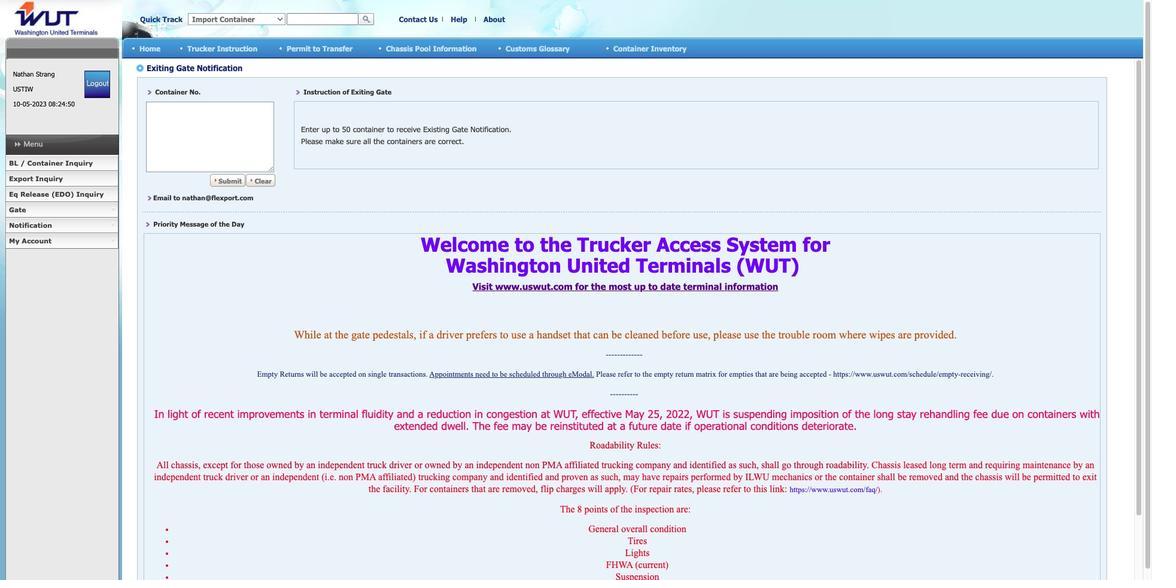 Task type: locate. For each thing, give the bounding box(es) containing it.
release
[[20, 190, 49, 198]]

trucker instruction
[[187, 44, 257, 52]]

permit to transfer
[[287, 44, 353, 52]]

eq
[[9, 190, 18, 198]]

glossary
[[539, 44, 570, 52]]

None text field
[[287, 13, 359, 25]]

container
[[613, 44, 649, 52], [27, 159, 63, 167]]

quick track
[[140, 15, 183, 23]]

contact
[[399, 15, 427, 23]]

help link
[[451, 15, 467, 23]]

inquiry
[[65, 159, 93, 167], [36, 175, 63, 183], [76, 190, 104, 198]]

export inquiry
[[9, 175, 63, 183]]

eq release (edo) inquiry
[[9, 190, 104, 198]]

1 vertical spatial container
[[27, 159, 63, 167]]

08:24:50
[[49, 100, 75, 108]]

inquiry right (edo)
[[76, 190, 104, 198]]

1 vertical spatial inquiry
[[36, 175, 63, 183]]

0 vertical spatial container
[[613, 44, 649, 52]]

container inventory
[[613, 44, 687, 52]]

help
[[451, 15, 467, 23]]

my account
[[9, 237, 52, 245]]

pool
[[415, 44, 431, 52]]

2023
[[32, 100, 46, 108]]

inquiry up export inquiry link
[[65, 159, 93, 167]]

strang
[[36, 70, 55, 78]]

2 vertical spatial inquiry
[[76, 190, 104, 198]]

0 horizontal spatial container
[[27, 159, 63, 167]]

bl
[[9, 159, 18, 167]]

(edo)
[[51, 190, 74, 198]]

eq release (edo) inquiry link
[[5, 187, 119, 202]]

nathan
[[13, 70, 34, 78]]

login image
[[85, 71, 110, 98]]

us
[[429, 15, 438, 23]]

about link
[[484, 15, 505, 23]]

customs glossary
[[506, 44, 570, 52]]

track
[[163, 15, 183, 23]]

notification
[[9, 221, 52, 229]]

inventory
[[651, 44, 687, 52]]

inquiry down bl / container inquiry
[[36, 175, 63, 183]]

chassis
[[386, 44, 413, 52]]

0 vertical spatial inquiry
[[65, 159, 93, 167]]

container left inventory
[[613, 44, 649, 52]]

container up export inquiry in the left top of the page
[[27, 159, 63, 167]]

notification link
[[5, 218, 119, 233]]

home
[[139, 44, 160, 52]]



Task type: vqa. For each thing, say whether or not it's contained in the screenshot.
Instruction
yes



Task type: describe. For each thing, give the bounding box(es) containing it.
10-
[[13, 100, 23, 108]]

my
[[9, 237, 20, 245]]

bl / container inquiry
[[9, 159, 93, 167]]

quick
[[140, 15, 160, 23]]

about
[[484, 15, 505, 23]]

05-
[[23, 100, 32, 108]]

/
[[20, 159, 25, 167]]

10-05-2023 08:24:50
[[13, 100, 75, 108]]

permit
[[287, 44, 311, 52]]

inquiry for container
[[65, 159, 93, 167]]

bl / container inquiry link
[[5, 156, 119, 171]]

instruction
[[217, 44, 257, 52]]

information
[[433, 44, 477, 52]]

contact us link
[[399, 15, 438, 23]]

nathan strang
[[13, 70, 55, 78]]

transfer
[[322, 44, 353, 52]]

gate
[[9, 206, 26, 214]]

gate link
[[5, 202, 119, 218]]

export
[[9, 175, 33, 183]]

chassis pool information
[[386, 44, 477, 52]]

customs
[[506, 44, 537, 52]]

my account link
[[5, 233, 119, 249]]

account
[[22, 237, 52, 245]]

trucker
[[187, 44, 215, 52]]

contact us
[[399, 15, 438, 23]]

inquiry for (edo)
[[76, 190, 104, 198]]

to
[[313, 44, 320, 52]]

1 horizontal spatial container
[[613, 44, 649, 52]]

ustiw
[[13, 85, 33, 93]]

export inquiry link
[[5, 171, 119, 187]]



